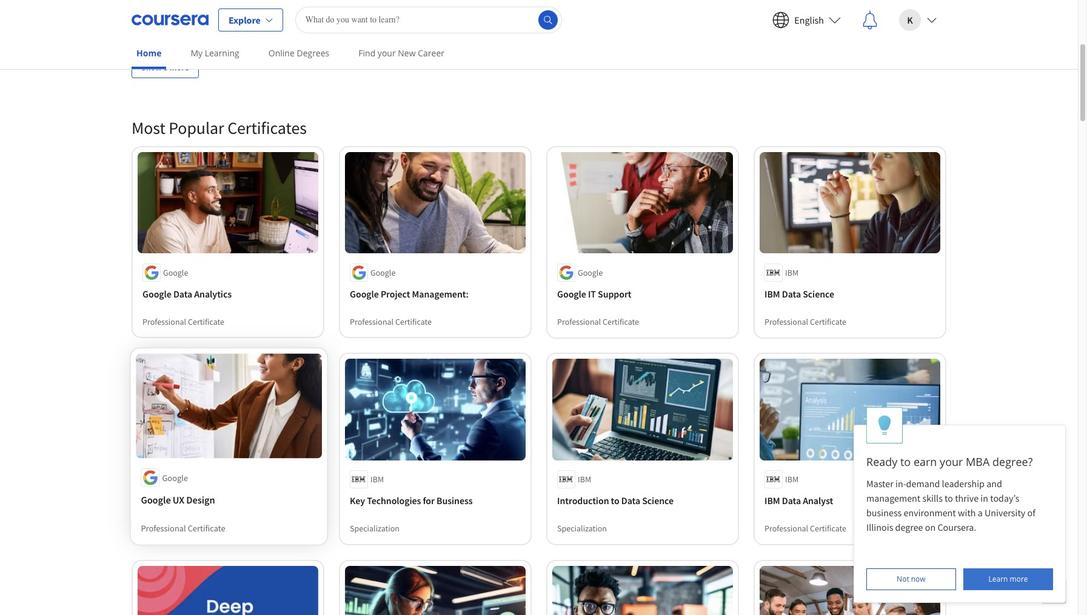 Task type: locate. For each thing, give the bounding box(es) containing it.
data inside introduction to data science "link"
[[621, 495, 640, 507]]

professional certificate down google it support at top
[[557, 316, 639, 327]]

it
[[588, 288, 596, 300]]

ready to earn your mba degree?
[[867, 455, 1033, 469]]

english button
[[763, 0, 851, 39]]

earn
[[159, 12, 176, 23], [367, 12, 383, 23], [782, 12, 798, 23]]

1 degree from the left
[[143, 26, 167, 37]]

professional certificate for management:
[[350, 316, 432, 327]]

learn more
[[989, 574, 1028, 585]]

1 vertical spatial more
[[1010, 574, 1028, 585]]

2 specialization from the left
[[557, 523, 607, 534]]

home
[[136, 47, 162, 59]]

google it support
[[557, 288, 632, 300]]

professional down ibm data analyst
[[765, 523, 809, 534]]

k
[[907, 14, 913, 26]]

data inside google data analytics link
[[173, 288, 192, 300]]

more right the 8
[[170, 62, 189, 73]]

university
[[985, 507, 1026, 519]]

professional for google project management:
[[350, 316, 394, 327]]

new
[[398, 47, 416, 59]]

learning
[[205, 47, 239, 59]]

professional certificate for science
[[765, 316, 847, 327]]

online degrees link
[[264, 39, 334, 67]]

k button
[[890, 0, 947, 39]]

1 horizontal spatial specialization
[[557, 523, 607, 534]]

mba
[[966, 455, 990, 469]]

2 earn from the left
[[367, 12, 383, 23]]

on
[[925, 522, 936, 534]]

degree inside master in-demand leadership and management skills to thrive in today's business environment with a university of illinois degree on coursera.
[[895, 522, 923, 534]]

professional certificate for analyst
[[765, 523, 847, 534]]

your
[[378, 47, 396, 59], [940, 455, 963, 469]]

earn your degree collection element
[[124, 0, 954, 97]]

1 horizontal spatial more
[[1010, 574, 1028, 585]]

to inside "link"
[[611, 495, 620, 507]]

certificate for analyst
[[810, 523, 847, 534]]

2 earn a degree from the left
[[367, 12, 415, 23]]

a
[[178, 12, 182, 23], [385, 12, 389, 23], [800, 12, 804, 23], [978, 507, 983, 519]]

ibm for key technologies for business
[[371, 474, 384, 485]]

certificate
[[188, 316, 224, 327], [395, 316, 432, 327], [603, 316, 639, 327], [810, 316, 847, 327], [188, 523, 225, 534], [810, 523, 847, 534]]

certificate down analytics
[[188, 316, 224, 327]]

management:
[[412, 288, 469, 300]]

ibm
[[785, 267, 799, 278], [765, 288, 780, 300], [371, 474, 384, 485], [578, 474, 591, 485], [785, 474, 799, 485], [765, 495, 780, 507]]

certificate down the design
[[188, 523, 225, 534]]

0 horizontal spatial to
[[611, 495, 620, 507]]

key
[[350, 495, 365, 507]]

in
[[981, 492, 989, 505]]

of
[[1028, 507, 1036, 519]]

not
[[897, 574, 909, 585]]

technologies
[[367, 495, 421, 507]]

degree
[[184, 12, 208, 23], [391, 12, 415, 23], [806, 12, 830, 23], [895, 522, 923, 534]]

1 vertical spatial your
[[940, 455, 963, 469]]

certificate down google project management: in the top left of the page
[[395, 316, 432, 327]]

0 horizontal spatial your
[[378, 47, 396, 59]]

professional down google ux design
[[141, 523, 186, 534]]

google
[[163, 267, 188, 278], [371, 267, 396, 278], [578, 267, 603, 278], [143, 288, 172, 300], [350, 288, 379, 300], [557, 288, 586, 300], [162, 472, 188, 484], [141, 494, 171, 506]]

1 vertical spatial science
[[642, 495, 674, 507]]

0 horizontal spatial specialization
[[350, 523, 400, 534]]

None search field
[[295, 6, 562, 33]]

home link
[[132, 39, 166, 69]]

1 horizontal spatial to
[[901, 455, 911, 469]]

data for ibm data science
[[782, 288, 801, 300]]

degree
[[143, 26, 167, 37], [350, 26, 375, 37], [557, 26, 582, 37], [765, 26, 790, 37]]

professional certificate down ibm data science
[[765, 316, 847, 327]]

google up project
[[371, 267, 396, 278]]

professional down project
[[350, 316, 394, 327]]

certificate down the ibm data science link
[[810, 316, 847, 327]]

design
[[186, 494, 215, 506]]

specialization down key
[[350, 523, 400, 534]]

science
[[803, 288, 834, 300], [642, 495, 674, 507]]

earn a degree
[[159, 12, 208, 23], [367, 12, 415, 23], [782, 12, 830, 23]]

0 vertical spatial more
[[170, 62, 189, 73]]

0 vertical spatial science
[[803, 288, 834, 300]]

1 horizontal spatial science
[[803, 288, 834, 300]]

show 8 more
[[141, 62, 189, 73]]

certificate for design
[[188, 523, 225, 534]]

What do you want to learn? text field
[[295, 6, 562, 33]]

data
[[173, 288, 192, 300], [782, 288, 801, 300], [621, 495, 640, 507], [782, 495, 801, 507]]

certificate for management:
[[395, 316, 432, 327]]

explore
[[229, 14, 261, 26]]

1 horizontal spatial your
[[940, 455, 963, 469]]

google up google ux design
[[162, 472, 188, 484]]

degree?
[[993, 455, 1033, 469]]

0 horizontal spatial earn
[[159, 12, 176, 23]]

key technologies for business
[[350, 495, 473, 507]]

professional down the google data analytics
[[143, 316, 186, 327]]

more
[[170, 62, 189, 73], [1010, 574, 1028, 585]]

environment
[[904, 507, 956, 519]]

english
[[795, 14, 824, 26]]

1 horizontal spatial earn
[[367, 12, 383, 23]]

to left earn
[[901, 455, 911, 469]]

support
[[598, 288, 632, 300]]

more right "learn"
[[1010, 574, 1028, 585]]

professional down ibm data science
[[765, 316, 809, 327]]

2 horizontal spatial earn
[[782, 12, 798, 23]]

ibm data analyst
[[765, 495, 833, 507]]

data inside ibm data analyst link
[[782, 495, 801, 507]]

0 horizontal spatial earn a degree
[[159, 12, 208, 23]]

0 horizontal spatial science
[[642, 495, 674, 507]]

to for science
[[611, 495, 620, 507]]

thrive
[[955, 492, 979, 505]]

certificate down support
[[603, 316, 639, 327]]

not now
[[897, 574, 926, 585]]

illinois
[[867, 522, 894, 534]]

1 specialization from the left
[[350, 523, 400, 534]]

specialization
[[350, 523, 400, 534], [557, 523, 607, 534]]

professional certificate for design
[[141, 523, 225, 534]]

show
[[141, 62, 162, 73]]

more inside button
[[170, 62, 189, 73]]

ibm for ibm data analyst
[[785, 474, 799, 485]]

ready
[[867, 455, 898, 469]]

professional for google data analytics
[[143, 316, 186, 327]]

coursera.
[[938, 522, 977, 534]]

google left analytics
[[143, 288, 172, 300]]

google data analytics link
[[143, 286, 314, 301]]

certificate down analyst
[[810, 523, 847, 534]]

professional certificate down the google data analytics
[[143, 316, 224, 327]]

google left ux
[[141, 494, 171, 506]]

today's
[[990, 492, 1020, 505]]

professional certificate down project
[[350, 316, 432, 327]]

professional certificate
[[143, 316, 224, 327], [350, 316, 432, 327], [557, 316, 639, 327], [765, 316, 847, 327], [141, 523, 225, 534], [765, 523, 847, 534]]

2 degree from the left
[[350, 26, 375, 37]]

your right "find"
[[378, 47, 396, 59]]

certificate for support
[[603, 316, 639, 327]]

1 earn from the left
[[159, 12, 176, 23]]

to for your
[[901, 455, 911, 469]]

2 horizontal spatial to
[[945, 492, 953, 505]]

introduction to data science link
[[557, 494, 728, 508]]

1 earn a degree from the left
[[159, 12, 208, 23]]

to right "skills"
[[945, 492, 953, 505]]

professional for ibm data analyst
[[765, 523, 809, 534]]

google project management: link
[[350, 286, 521, 301]]

my learning link
[[186, 39, 244, 67]]

ibm for ibm data science
[[785, 267, 799, 278]]

0 horizontal spatial more
[[170, 62, 189, 73]]

2 horizontal spatial earn a degree
[[782, 12, 830, 23]]

to
[[901, 455, 911, 469], [945, 492, 953, 505], [611, 495, 620, 507]]

professional certificate down ibm data analyst
[[765, 523, 847, 534]]

3 earn from the left
[[782, 12, 798, 23]]

your up leadership
[[940, 455, 963, 469]]

google data analytics
[[143, 288, 232, 300]]

professional down "it"
[[557, 316, 601, 327]]

google left "it"
[[557, 288, 586, 300]]

professional
[[143, 316, 186, 327], [350, 316, 394, 327], [557, 316, 601, 327], [765, 316, 809, 327], [141, 523, 186, 534], [765, 523, 809, 534]]

and
[[987, 478, 1002, 490]]

find your new career
[[359, 47, 445, 59]]

find
[[359, 47, 376, 59]]

0 vertical spatial your
[[378, 47, 396, 59]]

to right introduction
[[611, 495, 620, 507]]

ux
[[173, 494, 184, 506]]

professional certificate down ux
[[141, 523, 225, 534]]

specialization down introduction
[[557, 523, 607, 534]]

more inside alice element
[[1010, 574, 1028, 585]]

1 horizontal spatial earn a degree
[[367, 12, 415, 23]]

professional for google it support
[[557, 316, 601, 327]]

google ux design link
[[141, 492, 317, 507]]

google ux design
[[141, 494, 215, 506]]

ibm data science link
[[765, 286, 936, 301]]

introduction
[[557, 495, 609, 507]]

specialization for key
[[350, 523, 400, 534]]

data inside the ibm data science link
[[782, 288, 801, 300]]

professional for google ux design
[[141, 523, 186, 534]]

in-
[[896, 478, 906, 490]]



Task type: vqa. For each thing, say whether or not it's contained in the screenshot.


Task type: describe. For each thing, give the bounding box(es) containing it.
most popular certificates collection element
[[124, 97, 954, 616]]

learn more link
[[964, 569, 1053, 591]]

coursera image
[[132, 10, 209, 29]]

online degrees
[[269, 47, 329, 59]]

google up "it"
[[578, 267, 603, 278]]

leadership
[[942, 478, 985, 490]]

my
[[191, 47, 203, 59]]

4 degree from the left
[[765, 26, 790, 37]]

data for google data analytics
[[173, 288, 192, 300]]

google project management:
[[350, 288, 469, 300]]

ibm data science
[[765, 288, 834, 300]]

certificate for analytics
[[188, 316, 224, 327]]

not now button
[[867, 569, 956, 591]]

your inside alice element
[[940, 455, 963, 469]]

certificates
[[228, 117, 307, 139]]

3 earn a degree from the left
[[782, 12, 830, 23]]

help center image
[[1047, 584, 1061, 599]]

my learning
[[191, 47, 239, 59]]

learn
[[989, 574, 1008, 585]]

project
[[381, 288, 410, 300]]

specialization for introduction
[[557, 523, 607, 534]]

most popular certificates
[[132, 117, 307, 139]]

business
[[437, 495, 473, 507]]

degrees
[[297, 47, 329, 59]]

find your new career link
[[354, 39, 449, 67]]

ibm data analyst link
[[765, 494, 936, 508]]

google left project
[[350, 288, 379, 300]]

professional certificate for analytics
[[143, 316, 224, 327]]

skills
[[923, 492, 943, 505]]

analytics
[[194, 288, 232, 300]]

google it support link
[[557, 286, 728, 301]]

business
[[867, 507, 902, 519]]

now
[[911, 574, 926, 585]]

data for ibm data analyst
[[782, 495, 801, 507]]

key technologies for business link
[[350, 494, 521, 508]]

earn
[[914, 455, 937, 469]]

certificate for science
[[810, 316, 847, 327]]

professional for ibm data science
[[765, 316, 809, 327]]

to inside master in-demand leadership and management skills to thrive in today's business environment with a university of illinois degree on coursera.
[[945, 492, 953, 505]]

master in-demand leadership and management skills to thrive in today's business environment with a university of illinois degree on coursera.
[[867, 478, 1038, 534]]

explore button
[[218, 8, 283, 31]]

google up the google data analytics
[[163, 267, 188, 278]]

master
[[867, 478, 894, 490]]

most
[[132, 117, 165, 139]]

science inside "link"
[[642, 495, 674, 507]]

ibm for introduction to data science
[[578, 474, 591, 485]]

introduction to data science
[[557, 495, 674, 507]]

management
[[867, 492, 921, 505]]

professional certificate for support
[[557, 316, 639, 327]]

lightbulb tip image
[[878, 415, 891, 436]]

3 degree from the left
[[557, 26, 582, 37]]

analyst
[[803, 495, 833, 507]]

online
[[269, 47, 295, 59]]

a inside master in-demand leadership and management skills to thrive in today's business environment with a university of illinois degree on coursera.
[[978, 507, 983, 519]]

show 8 more button
[[132, 56, 199, 78]]

career
[[418, 47, 445, 59]]

alice element
[[854, 408, 1066, 603]]

demand
[[906, 478, 940, 490]]

for
[[423, 495, 435, 507]]

popular
[[169, 117, 224, 139]]

8
[[163, 62, 168, 73]]

with
[[958, 507, 976, 519]]



